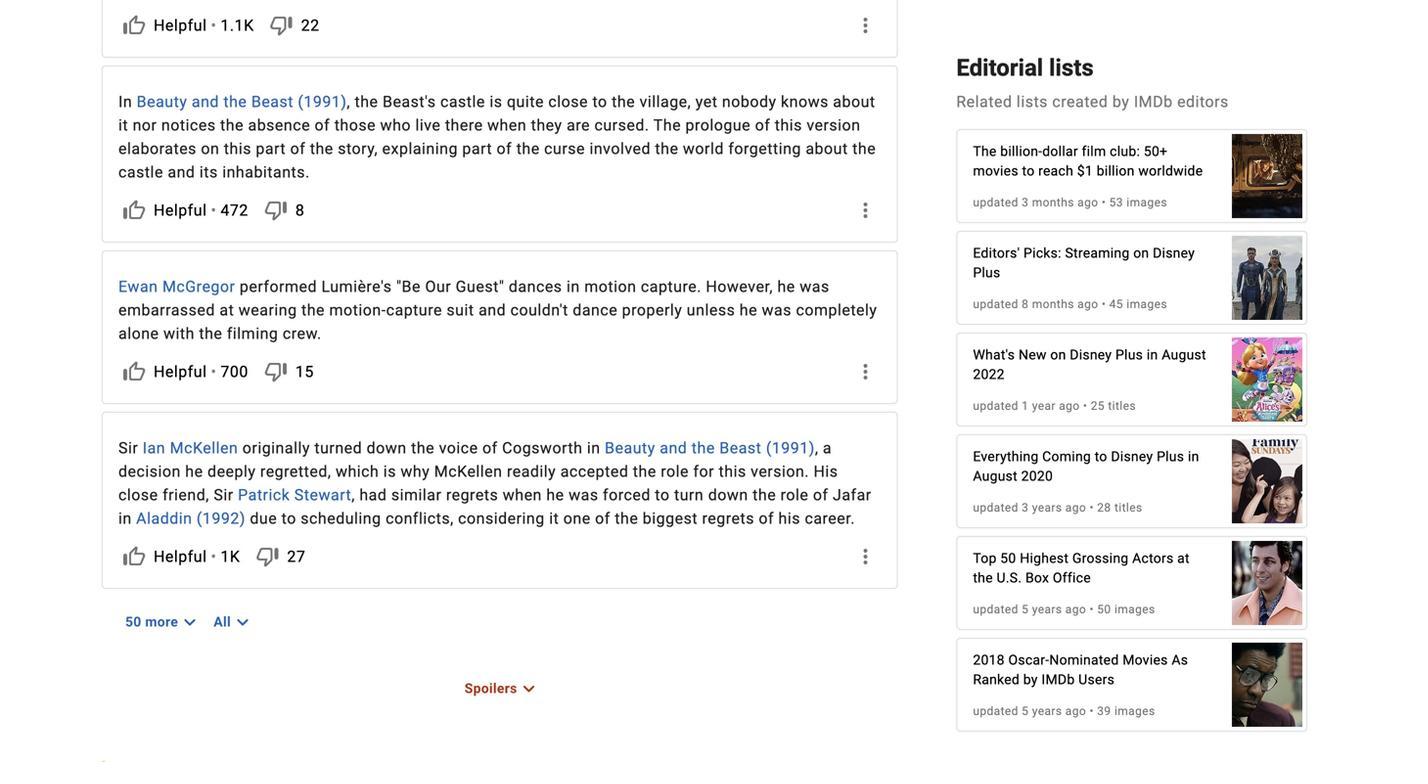 Task type: vqa. For each thing, say whether or not it's contained in the screenshot.
Advertisement region to the top
no



Task type: describe. For each thing, give the bounding box(es) containing it.
ian mckellen link
[[143, 439, 238, 458]]

cursed.
[[595, 116, 650, 135]]

1.1k
[[221, 16, 254, 35]]

ago for highest
[[1066, 603, 1087, 616]]

similar
[[391, 486, 442, 505]]

the up the crew.
[[302, 301, 325, 320]]

sir inside ', a decision he deeply regretted, which is why mckellen readily accepted the role for this version. his close friend, sir'
[[214, 486, 234, 505]]

adam sandler in the waterboy (1998) image
[[1232, 531, 1303, 635]]

at inside performed lumière's "be our guest" dances in motion capture. however, he was embarrassed at wearing the motion-capture suit and couldn't dance properly unless he was completely alone with the filming crew.
[[220, 301, 234, 320]]

denzel washington in roman j. israel, esq. (2017) image
[[1232, 633, 1303, 737]]

• left 45
[[1102, 297, 1106, 311]]

helpful • 700
[[154, 363, 248, 381]]

• left '28'
[[1090, 501, 1094, 515]]

involved
[[590, 139, 651, 158]]

0 vertical spatial beast
[[251, 92, 294, 111]]

nobody
[[722, 92, 777, 111]]

lists for editorial
[[1050, 54, 1094, 82]]

he down however,
[[740, 301, 758, 320]]

is not helpful image for 15
[[264, 360, 288, 384]]

updated for top 50 highest grossing actors at the u.s. box office
[[973, 603, 1019, 616]]

jafar
[[833, 486, 872, 505]]

of right the one
[[595, 510, 611, 528]]

updated for 2018 oscar-nominated movies as ranked by imdb users
[[973, 705, 1019, 718]]

couldn't
[[511, 301, 569, 320]]

updated 5 years ago • 50 images
[[973, 603, 1156, 616]]

, for had
[[352, 486, 355, 505]]

absence
[[248, 116, 310, 135]]

disney family sundays (2019) image
[[1232, 429, 1303, 534]]

0 horizontal spatial down
[[367, 439, 407, 458]]

of down the absence
[[290, 139, 306, 158]]

0 horizontal spatial castle
[[118, 163, 163, 182]]

is not helpful image for 27
[[256, 545, 279, 569]]

alone
[[118, 324, 159, 343]]

embarrassed
[[118, 301, 215, 320]]

he right however,
[[778, 277, 796, 296]]

what's new on disney plus in august 2022
[[973, 347, 1207, 383]]

ewan
[[118, 277, 158, 296]]

capture
[[386, 301, 442, 320]]

share on social media image for 22
[[854, 14, 877, 37]]

1 vertical spatial about
[[806, 139, 848, 158]]

titles for on
[[1109, 399, 1137, 413]]

highest
[[1020, 550, 1069, 567]]

curse
[[544, 139, 585, 158]]

more
[[145, 614, 178, 630]]

• left "472"
[[211, 201, 217, 220]]

• left 39
[[1090, 705, 1094, 718]]

the inside , the beast's castle is quite close to the village, yet nobody knows about it nor notices the absence of those who live there when they are cursed. the prologue of this version elaborates on this part of the story, explaining part of the curse involved the world forgetting about the castle and its inhabitants.
[[654, 116, 681, 135]]

patrick stewart link
[[238, 486, 352, 505]]

is not helpful image for 22
[[270, 14, 293, 37]]

disney for to
[[1111, 449, 1154, 465]]

movies
[[973, 163, 1019, 179]]

suit
[[447, 301, 474, 320]]

in inside what's new on disney plus in august 2022
[[1147, 347, 1159, 363]]

0 vertical spatial imdb
[[1134, 92, 1173, 111]]

of right voice
[[483, 439, 498, 458]]

forced
[[603, 486, 651, 505]]

biggest
[[643, 510, 698, 528]]

actors
[[1133, 550, 1174, 567]]

mckellen inside ', a decision he deeply regretted, which is why mckellen readily accepted the role for this version. his close friend, sir'
[[434, 463, 503, 481]]

to inside everything coming to disney plus in august 2020
[[1095, 449, 1108, 465]]

the billion-dollar film club: 50+ movies to reach $1 billion worldwide
[[973, 143, 1203, 179]]

stewart
[[294, 486, 352, 505]]

top 50 highest grossing actors at the u.s. box office
[[973, 550, 1190, 586]]

28
[[1098, 501, 1112, 515]]

those
[[334, 116, 376, 135]]

wearing
[[239, 301, 297, 320]]

properly
[[622, 301, 683, 320]]

the left story,
[[310, 139, 334, 158]]

by inside 2018 oscar-nominated movies as ranked by imdb users
[[1024, 672, 1038, 688]]

regretted,
[[260, 463, 331, 481]]

ago for to
[[1066, 501, 1087, 515]]

ewan mcgregor link
[[118, 277, 235, 296]]

close inside ', a decision he deeply regretted, which is why mckellen readily accepted the role for this version. his close friend, sir'
[[118, 486, 158, 505]]

in inside performed lumière's "be our guest" dances in motion capture. however, he was embarrassed at wearing the motion-capture suit and couldn't dance properly unless he was completely alone with the filming crew.
[[567, 277, 580, 296]]

and up notices
[[192, 92, 219, 111]]

updated for the billion-dollar film club: 50+ movies to reach $1 billion worldwide
[[973, 196, 1019, 209]]

streaming
[[1066, 245, 1130, 261]]

, the beast's castle is quite close to the village, yet nobody knows about it nor notices the absence of those who live there when they are cursed. the prologue of this version elaborates on this part of the story, explaining part of the curse involved the world forgetting about the castle and its inhabitants.
[[118, 92, 876, 182]]

the inside the billion-dollar film club: 50+ movies to reach $1 billion worldwide
[[973, 143, 997, 159]]

capture.
[[641, 277, 702, 296]]

25
[[1091, 399, 1105, 413]]

2 horizontal spatial 50
[[1098, 603, 1112, 616]]

friend,
[[163, 486, 209, 505]]

box
[[1026, 570, 1050, 586]]

the down 1.1k
[[224, 92, 247, 111]]

editorial
[[957, 54, 1044, 82]]

decision
[[118, 463, 181, 481]]

ian
[[143, 439, 166, 458]]

to inside the billion-dollar film club: 50+ movies to reach $1 billion worldwide
[[1023, 163, 1035, 179]]

0 horizontal spatial sir
[[118, 439, 138, 458]]

down inside , had similar regrets when he was forced to turn down the role of jafar in
[[708, 486, 749, 505]]

the down they
[[517, 139, 540, 158]]

completely
[[796, 301, 878, 320]]

turn
[[674, 486, 704, 505]]

0 vertical spatial about
[[833, 92, 876, 111]]

village,
[[640, 92, 691, 111]]

titles for to
[[1115, 501, 1143, 515]]

the left world
[[655, 139, 679, 158]]

with
[[163, 324, 195, 343]]

which
[[336, 463, 379, 481]]

the up those
[[355, 92, 378, 111]]

• down office
[[1090, 603, 1094, 616]]

0 vertical spatial mckellen
[[170, 439, 238, 458]]

and inside , the beast's castle is quite close to the village, yet nobody knows about it nor notices the absence of those who live there when they are cursed. the prologue of this version elaborates on this part of the story, explaining part of the curse involved the world forgetting about the castle and its inhabitants.
[[168, 163, 195, 182]]

spoilers button
[[449, 672, 551, 707]]

1 horizontal spatial regrets
[[702, 510, 755, 528]]

one
[[564, 510, 591, 528]]

role inside ', a decision he deeply regretted, which is why mckellen readily accepted the role for this version. his close friend, sir'
[[661, 463, 689, 481]]

53
[[1110, 196, 1124, 209]]

it inside , the beast's castle is quite close to the village, yet nobody knows about it nor notices the absence of those who live there when they are cursed. the prologue of this version elaborates on this part of the story, explaining part of the curse involved the world forgetting about the castle and its inhabitants.
[[118, 116, 128, 135]]

1 horizontal spatial it
[[549, 510, 559, 528]]

• left 1k
[[211, 548, 217, 566]]

of down 'quite' on the left of the page
[[497, 139, 512, 158]]

, for a
[[815, 439, 819, 458]]

career.
[[805, 510, 856, 528]]

laura dern and dewanda wise in jurassic world dominion (2022) image
[[1232, 124, 1303, 228]]

22
[[301, 16, 320, 35]]

of up forgetting
[[755, 116, 771, 135]]

as
[[1172, 652, 1189, 668]]

images for disney
[[1127, 297, 1168, 311]]

3 for to
[[1022, 196, 1029, 209]]

all button
[[208, 605, 255, 640]]

deeply
[[208, 463, 256, 481]]

the down forced
[[615, 510, 639, 528]]

1 vertical spatial (1991)
[[766, 439, 815, 458]]

and up turn
[[660, 439, 688, 458]]

disney for on
[[1070, 347, 1112, 363]]

0 vertical spatial beauty and the beast (1991) link
[[137, 92, 347, 111]]

ago for nominated
[[1066, 705, 1087, 718]]

on inside , the beast's castle is quite close to the village, yet nobody knows about it nor notices the absence of those who live there when they are cursed. the prologue of this version elaborates on this part of the story, explaining part of the curse involved the world forgetting about the castle and its inhabitants.
[[201, 139, 220, 158]]

story,
[[338, 139, 378, 158]]

salma hayek, angelina jolie, richard madden, gemma chan, ma dong-seok, brian tyree henry, kumail nanjiani, lauren ridloff, barry keoghan, and lia mchugh in eternals (2021) image
[[1232, 226, 1303, 330]]

updated 5 years ago • 39 images
[[973, 705, 1156, 718]]

the up why
[[411, 439, 435, 458]]

expand more image for 50 more
[[178, 611, 202, 634]]

crew.
[[283, 324, 322, 343]]

expand more image
[[231, 611, 254, 634]]

aladdin (1992) due to scheduling conflicts, considering it one of the biggest regrets of his career.
[[136, 510, 856, 528]]

lumière's
[[322, 277, 392, 296]]

1 vertical spatial was
[[762, 301, 792, 320]]

forgetting
[[729, 139, 802, 158]]

to down patrick stewart link
[[282, 510, 296, 528]]

of left those
[[315, 116, 330, 135]]

• left 25
[[1084, 399, 1088, 413]]

0 vertical spatial by
[[1113, 92, 1130, 111]]

dances
[[509, 277, 562, 296]]

share on social media image for 27
[[854, 545, 877, 569]]

why
[[401, 463, 430, 481]]

mcgregor
[[162, 277, 235, 296]]

expand more image for spoilers
[[518, 677, 541, 701]]

dollar
[[1043, 143, 1079, 159]]

close inside , the beast's castle is quite close to the village, yet nobody knows about it nor notices the absence of those who live there when they are cursed. the prologue of this version elaborates on this part of the story, explaining part of the curse involved the world forgetting about the castle and its inhabitants.
[[549, 92, 588, 111]]

updated for what's new on disney plus in august 2022
[[973, 399, 1019, 413]]

his
[[779, 510, 801, 528]]

ago for streaming
[[1078, 297, 1099, 311]]

aladdin
[[136, 510, 192, 528]]

there
[[445, 116, 483, 135]]

5 for imdb
[[1022, 705, 1029, 718]]

50 inside button
[[125, 614, 142, 630]]

helpful • 1.1k
[[154, 16, 254, 35]]

are
[[567, 116, 590, 135]]

when inside , the beast's castle is quite close to the village, yet nobody knows about it nor notices the absence of those who live there when they are cursed. the prologue of this version elaborates on this part of the story, explaining part of the curse involved the world forgetting about the castle and its inhabitants.
[[488, 116, 527, 135]]

• left 53
[[1102, 196, 1106, 209]]

billion-
[[1001, 143, 1043, 159]]

helpful • 472
[[154, 201, 248, 220]]

, had similar regrets when he was forced to turn down the role of jafar in
[[118, 486, 872, 528]]

the up for
[[692, 439, 715, 458]]

• left 1.1k
[[211, 16, 217, 35]]

45
[[1110, 297, 1124, 311]]

his
[[814, 463, 838, 481]]



Task type: locate. For each thing, give the bounding box(es) containing it.
2 horizontal spatial on
[[1134, 245, 1150, 261]]

0 vertical spatial the
[[654, 116, 681, 135]]

0 horizontal spatial it
[[118, 116, 128, 135]]

, for the
[[347, 92, 351, 111]]

to up biggest
[[655, 486, 670, 505]]

0 horizontal spatial was
[[569, 486, 599, 505]]

plus inside everything coming to disney plus in august 2020
[[1157, 449, 1185, 465]]

it left nor
[[118, 116, 128, 135]]

0 vertical spatial sir
[[118, 439, 138, 458]]

was down however,
[[762, 301, 792, 320]]

to inside , had similar regrets when he was forced to turn down the role of jafar in
[[655, 486, 670, 505]]

ago
[[1078, 196, 1099, 209], [1078, 297, 1099, 311], [1059, 399, 1080, 413], [1066, 501, 1087, 515], [1066, 603, 1087, 616], [1066, 705, 1087, 718]]

1 vertical spatial sir
[[214, 486, 234, 505]]

updated 1 year ago • 25 titles
[[973, 399, 1137, 413]]

is left 'quite' on the left of the page
[[490, 92, 503, 111]]

1 part from the left
[[256, 139, 286, 158]]

6 updated from the top
[[973, 705, 1019, 718]]

0 horizontal spatial on
[[201, 139, 220, 158]]

imdb inside 2018 oscar-nominated movies as ranked by imdb users
[[1042, 672, 1075, 688]]

inhabitants.
[[222, 163, 310, 182]]

libby rue, abigail estrella, max mittelman, cj uy, and jack stanton in alice's wonderland bakery (2022) image
[[1232, 327, 1303, 432]]

in beauty and the beast (1991)
[[118, 92, 347, 111]]

1 vertical spatial this
[[224, 139, 252, 158]]

0 horizontal spatial beauty
[[137, 92, 187, 111]]

and left its
[[168, 163, 195, 182]]

to up cursed.
[[593, 92, 608, 111]]

elaborates
[[118, 139, 197, 158]]

year
[[1032, 399, 1056, 413]]

0 vertical spatial on
[[201, 139, 220, 158]]

beauty and the beast (1991) link up for
[[605, 439, 815, 458]]

in left disney family sundays (2019) image
[[1188, 449, 1200, 465]]

0 vertical spatial share on social media image
[[854, 14, 877, 37]]

2 vertical spatial plus
[[1157, 449, 1185, 465]]

1 horizontal spatial on
[[1051, 347, 1067, 363]]

3 is helpful image from the top
[[122, 545, 146, 569]]

of down his
[[813, 486, 829, 505]]

at
[[220, 301, 234, 320], [1178, 550, 1190, 567]]

on inside what's new on disney plus in august 2022
[[1051, 347, 1067, 363]]

0 horizontal spatial is
[[384, 463, 396, 481]]

august inside everything coming to disney plus in august 2020
[[973, 468, 1018, 484]]

editors'
[[973, 245, 1020, 261]]

disney
[[1153, 245, 1195, 261], [1070, 347, 1112, 363], [1111, 449, 1154, 465]]

ewan mcgregor
[[118, 277, 235, 296]]

$1
[[1078, 163, 1093, 179]]

the down version
[[853, 139, 876, 158]]

expand more image
[[178, 611, 202, 634], [518, 677, 541, 701]]

due
[[250, 510, 277, 528]]

helpful for helpful • 700
[[154, 363, 207, 381]]

share on social media image
[[854, 14, 877, 37], [854, 545, 877, 569]]

plus inside editors' picks: streaming on disney plus
[[973, 265, 1001, 281]]

39
[[1098, 705, 1112, 718]]

disney inside everything coming to disney plus in august 2020
[[1111, 449, 1154, 465]]

0 vertical spatial 8
[[295, 201, 305, 220]]

0 vertical spatial is
[[490, 92, 503, 111]]

to
[[593, 92, 608, 111], [1023, 163, 1035, 179], [1095, 449, 1108, 465], [655, 486, 670, 505], [282, 510, 296, 528]]

50 down top 50 highest grossing actors at the u.s. box office
[[1098, 603, 1112, 616]]

images for actors
[[1115, 603, 1156, 616]]

0 vertical spatial down
[[367, 439, 407, 458]]

explaining
[[382, 139, 458, 158]]

1 horizontal spatial beast
[[720, 439, 762, 458]]

share on social media image down version
[[854, 199, 877, 222]]

close down decision
[[118, 486, 158, 505]]

mckellen up deeply
[[170, 439, 238, 458]]

1 horizontal spatial mckellen
[[434, 463, 503, 481]]

titles right '28'
[[1115, 501, 1143, 515]]

in
[[567, 277, 580, 296], [1147, 347, 1159, 363], [587, 439, 601, 458], [1188, 449, 1200, 465], [118, 510, 132, 528]]

helpful for helpful • 472
[[154, 201, 207, 220]]

helpful down aladdin (1992) 'link'
[[154, 548, 207, 566]]

disney up 25
[[1070, 347, 1112, 363]]

0 horizontal spatial 8
[[295, 201, 305, 220]]

updated for everything coming to disney plus in august 2020
[[973, 501, 1019, 515]]

he inside , had similar regrets when he was forced to turn down the role of jafar in
[[547, 486, 564, 505]]

turned
[[315, 439, 362, 458]]

the up cursed.
[[612, 92, 635, 111]]

when down readily
[[503, 486, 542, 505]]

and inside performed lumière's "be our guest" dances in motion capture. however, he was embarrassed at wearing the motion-capture suit and couldn't dance properly unless he was completely alone with the filming crew.
[[479, 301, 506, 320]]

1 share on social media image from the top
[[854, 14, 877, 37]]

disney inside editors' picks: streaming on disney plus
[[1153, 245, 1195, 261]]

0 vertical spatial is not helpful image
[[264, 199, 288, 222]]

is helpful image
[[122, 14, 146, 37], [122, 360, 146, 384], [122, 545, 146, 569]]

at inside top 50 highest grossing actors at the u.s. box office
[[1178, 550, 1190, 567]]

world
[[683, 139, 724, 158]]

castle
[[440, 92, 485, 111], [118, 163, 163, 182]]

5 for u.s.
[[1022, 603, 1029, 616]]

plus
[[973, 265, 1001, 281], [1116, 347, 1144, 363], [1157, 449, 1185, 465]]

2 updated from the top
[[973, 297, 1019, 311]]

is inside , the beast's castle is quite close to the village, yet nobody knows about it nor notices the absence of those who live there when they are cursed. the prologue of this version elaborates on this part of the story, explaining part of the curse involved the world forgetting about the castle and its inhabitants.
[[490, 92, 503, 111]]

part down the there on the top left of the page
[[462, 139, 493, 158]]

the inside ', a decision he deeply regretted, which is why mckellen readily accepted the role for this version. his close friend, sir'
[[633, 463, 657, 481]]

imdb
[[1134, 92, 1173, 111], [1042, 672, 1075, 688]]

1 vertical spatial share on social media image
[[854, 360, 877, 384]]

1 years from the top
[[1032, 501, 1063, 515]]

had
[[360, 486, 387, 505]]

1 vertical spatial august
[[973, 468, 1018, 484]]

2 5 from the top
[[1022, 705, 1029, 718]]

1 horizontal spatial august
[[1162, 347, 1207, 363]]

grossing
[[1073, 550, 1129, 567]]

0 vertical spatial share on social media image
[[854, 199, 877, 222]]

plus inside what's new on disney plus in august 2022
[[1116, 347, 1144, 363]]

1 vertical spatial months
[[1032, 297, 1075, 311]]

1 vertical spatial castle
[[118, 163, 163, 182]]

years down box
[[1032, 603, 1063, 616]]

1 months from the top
[[1032, 196, 1075, 209]]

coming
[[1043, 449, 1092, 465]]

beast's
[[383, 92, 436, 111]]

he
[[778, 277, 796, 296], [740, 301, 758, 320], [185, 463, 203, 481], [547, 486, 564, 505]]

castle down elaborates
[[118, 163, 163, 182]]

the down version.
[[753, 486, 776, 505]]

1 vertical spatial 3
[[1022, 501, 1029, 515]]

1 horizontal spatial expand more image
[[518, 677, 541, 701]]

1 vertical spatial ,
[[815, 439, 819, 458]]

in up accepted
[[587, 439, 601, 458]]

reach
[[1039, 163, 1074, 179]]

1 vertical spatial by
[[1024, 672, 1038, 688]]

1 vertical spatial on
[[1134, 245, 1150, 261]]

ago for on
[[1059, 399, 1080, 413]]

0 vertical spatial close
[[549, 92, 588, 111]]

knows
[[781, 92, 829, 111]]

originally
[[243, 439, 310, 458]]

0 horizontal spatial at
[[220, 301, 234, 320]]

1 horizontal spatial (1991)
[[766, 439, 815, 458]]

august for what's new on disney plus in august 2022
[[1162, 347, 1207, 363]]

of left "his"
[[759, 510, 774, 528]]

imdb up updated 5 years ago • 39 images
[[1042, 672, 1075, 688]]

1 horizontal spatial 8
[[1022, 297, 1029, 311]]

share on social media image for 8
[[854, 199, 877, 222]]

expand more image inside 50 more button
[[178, 611, 202, 634]]

1 vertical spatial share on social media image
[[854, 545, 877, 569]]

august inside what's new on disney plus in august 2022
[[1162, 347, 1207, 363]]

everything coming to disney plus in august 2020
[[973, 449, 1200, 484]]

plus for new
[[1116, 347, 1144, 363]]

by right created
[[1113, 92, 1130, 111]]

of inside , had similar regrets when he was forced to turn down the role of jafar in
[[813, 486, 829, 505]]

0 horizontal spatial ,
[[347, 92, 351, 111]]

notices
[[161, 116, 216, 135]]

regrets inside , had similar regrets when he was forced to turn down the role of jafar in
[[446, 486, 499, 505]]

version
[[807, 116, 861, 135]]

ago left 45
[[1078, 297, 1099, 311]]

2 helpful from the top
[[154, 201, 207, 220]]

updated down 'u.s.'
[[973, 603, 1019, 616]]

updated down ranked
[[973, 705, 1019, 718]]

the up movies
[[973, 143, 997, 159]]

for
[[694, 463, 715, 481]]

in
[[118, 92, 132, 111]]

scheduling
[[301, 510, 381, 528]]

1 horizontal spatial down
[[708, 486, 749, 505]]

was up the one
[[569, 486, 599, 505]]

the inside top 50 highest grossing actors at the u.s. box office
[[973, 570, 993, 586]]

is helpful image down aladdin
[[122, 545, 146, 569]]

created
[[1053, 92, 1109, 111]]

editors' picks: streaming on disney plus
[[973, 245, 1195, 281]]

is not helpful image left 15
[[264, 360, 288, 384]]

2 vertical spatial on
[[1051, 347, 1067, 363]]

2 vertical spatial was
[[569, 486, 599, 505]]

images right 53
[[1127, 196, 1168, 209]]

1 horizontal spatial this
[[719, 463, 747, 481]]

0 vertical spatial disney
[[1153, 245, 1195, 261]]

cogsworth
[[502, 439, 583, 458]]

2 share on social media image from the top
[[854, 545, 877, 569]]

at up "filming"
[[220, 301, 234, 320]]

disney up '28'
[[1111, 449, 1154, 465]]

close up are
[[549, 92, 588, 111]]

updated left 1
[[973, 399, 1019, 413]]

0 horizontal spatial expand more image
[[178, 611, 202, 634]]

1 is helpful image from the top
[[122, 14, 146, 37]]

is helpful image for helpful • 1.1k
[[122, 14, 146, 37]]

0 horizontal spatial beauty and the beast (1991) link
[[137, 92, 347, 111]]

0 horizontal spatial role
[[661, 463, 689, 481]]

0 horizontal spatial imdb
[[1042, 672, 1075, 688]]

however,
[[706, 277, 773, 296]]

readily
[[507, 463, 556, 481]]

is helpful image
[[122, 199, 146, 222]]

months for billion-
[[1032, 196, 1075, 209]]

1 horizontal spatial castle
[[440, 92, 485, 111]]

share on social media image
[[854, 199, 877, 222], [854, 360, 877, 384]]

updated 3 years ago • 28 titles
[[973, 501, 1143, 515]]

helpful for helpful • 1.1k
[[154, 16, 207, 35]]

worldwide
[[1139, 163, 1203, 179]]

1 vertical spatial the
[[973, 143, 997, 159]]

our
[[425, 277, 451, 296]]

years for imdb
[[1032, 705, 1063, 718]]

2 horizontal spatial plus
[[1157, 449, 1185, 465]]

new
[[1019, 347, 1047, 363]]

0 vertical spatial this
[[775, 116, 803, 135]]

(1991) up those
[[298, 92, 347, 111]]

helpful left 1.1k
[[154, 16, 207, 35]]

1 horizontal spatial 50
[[1001, 550, 1017, 567]]

he inside ', a decision he deeply regretted, which is why mckellen readily accepted the role for this version. his close friend, sir'
[[185, 463, 203, 481]]

was up completely
[[800, 277, 830, 296]]

ago left 39
[[1066, 705, 1087, 718]]

1 vertical spatial titles
[[1115, 501, 1143, 515]]

is helpful image for helpful • 700
[[122, 360, 146, 384]]

beast up version.
[[720, 439, 762, 458]]

is helpful image for helpful • 1k
[[122, 545, 146, 569]]

years down the 2020
[[1032, 501, 1063, 515]]

8 up the new on the top right
[[1022, 297, 1029, 311]]

beauty
[[137, 92, 187, 111], [605, 439, 656, 458]]

50 more button
[[125, 605, 202, 640]]

, inside , the beast's castle is quite close to the village, yet nobody knows about it nor notices the absence of those who live there when they are cursed. the prologue of this version elaborates on this part of the story, explaining part of the curse involved the world forgetting about the castle and its inhabitants.
[[347, 92, 351, 111]]

imdb left editors
[[1134, 92, 1173, 111]]

in inside everything coming to disney plus in august 2020
[[1188, 449, 1200, 465]]

updated up what's
[[973, 297, 1019, 311]]

0 horizontal spatial beast
[[251, 92, 294, 111]]

all
[[214, 614, 231, 630]]

expand more image inside 'spoilers' "button"
[[518, 677, 541, 701]]

4 updated from the top
[[973, 501, 1019, 515]]

titles right 25
[[1109, 399, 1137, 413]]

beauty up nor
[[137, 92, 187, 111]]

is not helpful image
[[270, 14, 293, 37], [264, 360, 288, 384]]

5 updated from the top
[[973, 603, 1019, 616]]

0 horizontal spatial august
[[973, 468, 1018, 484]]

700
[[221, 363, 248, 381]]

the down in beauty and the beast (1991)
[[220, 116, 244, 135]]

1 vertical spatial close
[[118, 486, 158, 505]]

, left had in the bottom of the page
[[352, 486, 355, 505]]

in down updated 8 months ago • 45 images
[[1147, 347, 1159, 363]]

•
[[211, 16, 217, 35], [1102, 196, 1106, 209], [211, 201, 217, 220], [1102, 297, 1106, 311], [211, 363, 217, 381], [1084, 399, 1088, 413], [1090, 501, 1094, 515], [211, 548, 217, 566], [1090, 603, 1094, 616], [1090, 705, 1094, 718]]

0 vertical spatial at
[[220, 301, 234, 320]]

1 vertical spatial expand more image
[[518, 677, 541, 701]]

1 vertical spatial disney
[[1070, 347, 1112, 363]]

1 vertical spatial beast
[[720, 439, 762, 458]]

beast up the absence
[[251, 92, 294, 111]]

this inside ', a decision he deeply regretted, which is why mckellen readily accepted the role for this version. his close friend, sir'
[[719, 463, 747, 481]]

regrets down turn
[[702, 510, 755, 528]]

2018
[[973, 652, 1005, 668]]

on right streaming
[[1134, 245, 1150, 261]]

1 vertical spatial at
[[1178, 550, 1190, 567]]

4 helpful from the top
[[154, 548, 207, 566]]

0 horizontal spatial lists
[[1017, 92, 1048, 111]]

2 share on social media image from the top
[[854, 360, 877, 384]]

disney inside what's new on disney plus in august 2022
[[1070, 347, 1112, 363]]

accepted
[[561, 463, 629, 481]]

0 vertical spatial is not helpful image
[[270, 14, 293, 37]]

what's
[[973, 347, 1015, 363]]

by
[[1113, 92, 1130, 111], [1024, 672, 1038, 688]]

• left 700
[[211, 363, 217, 381]]

updated
[[973, 196, 1019, 209], [973, 297, 1019, 311], [973, 399, 1019, 413], [973, 501, 1019, 515], [973, 603, 1019, 616], [973, 705, 1019, 718]]

the up forced
[[633, 463, 657, 481]]

months down reach
[[1032, 196, 1075, 209]]

3 helpful from the top
[[154, 363, 207, 381]]

when down 'quite' on the left of the page
[[488, 116, 527, 135]]

editors
[[1178, 92, 1229, 111]]

on
[[201, 139, 220, 158], [1134, 245, 1150, 261], [1051, 347, 1067, 363]]

0 vertical spatial was
[[800, 277, 830, 296]]

months for picks:
[[1032, 297, 1075, 311]]

0 horizontal spatial mckellen
[[170, 439, 238, 458]]

1 horizontal spatial sir
[[214, 486, 234, 505]]

images for as
[[1115, 705, 1156, 718]]

0 vertical spatial lists
[[1050, 54, 1094, 82]]

by down oscar-
[[1024, 672, 1038, 688]]

is not helpful image down inhabitants.
[[264, 199, 288, 222]]

3 for 2020
[[1022, 501, 1029, 515]]

1
[[1022, 399, 1029, 413]]

1 vertical spatial mckellen
[[434, 463, 503, 481]]

1 share on social media image from the top
[[854, 199, 877, 222]]

0 vertical spatial when
[[488, 116, 527, 135]]

editorial lists
[[957, 54, 1094, 82]]

was inside , had similar regrets when he was forced to turn down the role of jafar in
[[569, 486, 599, 505]]

role inside , had similar regrets when he was forced to turn down the role of jafar in
[[781, 486, 809, 505]]

3 down the 2020
[[1022, 501, 1029, 515]]

1 5 from the top
[[1022, 603, 1029, 616]]

1 vertical spatial years
[[1032, 603, 1063, 616]]

castle up the there on the top left of the page
[[440, 92, 485, 111]]

lists down editorial lists
[[1017, 92, 1048, 111]]

1 vertical spatial it
[[549, 510, 559, 528]]

1 3 from the top
[[1022, 196, 1029, 209]]

2018 oscar-nominated movies as ranked by imdb users
[[973, 652, 1189, 688]]

2 is helpful image from the top
[[122, 360, 146, 384]]

updated 8 months ago • 45 images
[[973, 297, 1168, 311]]

motion
[[585, 277, 637, 296]]

users
[[1079, 672, 1115, 688]]

2022
[[973, 366, 1005, 383]]

0 vertical spatial august
[[1162, 347, 1207, 363]]

15
[[295, 363, 314, 381]]

updated down movies
[[973, 196, 1019, 209]]

3 years from the top
[[1032, 705, 1063, 718]]

role up "his"
[[781, 486, 809, 505]]

beauty and the beast (1991) link
[[137, 92, 347, 111], [605, 439, 815, 458]]

2 vertical spatial disney
[[1111, 449, 1154, 465]]

images for club:
[[1127, 196, 1168, 209]]

the inside , had similar regrets when he was forced to turn down the role of jafar in
[[753, 486, 776, 505]]

beauty and the beast (1991) link up the absence
[[137, 92, 347, 111]]

considering
[[458, 510, 545, 528]]

months
[[1032, 196, 1075, 209], [1032, 297, 1075, 311]]

on inside editors' picks: streaming on disney plus
[[1134, 245, 1150, 261]]

when inside , had similar regrets when he was forced to turn down the role of jafar in
[[503, 486, 542, 505]]

1 vertical spatial down
[[708, 486, 749, 505]]

quite
[[507, 92, 544, 111]]

2 horizontal spatial was
[[800, 277, 830, 296]]

patrick stewart
[[238, 486, 352, 505]]

1 updated from the top
[[973, 196, 1019, 209]]

is not helpful image for 8
[[264, 199, 288, 222]]

beauty up accepted
[[605, 439, 656, 458]]

is inside ', a decision he deeply regretted, which is why mckellen readily accepted the role for this version. his close friend, sir'
[[384, 463, 396, 481]]

updated for editors' picks: streaming on disney plus
[[973, 297, 1019, 311]]

office
[[1053, 570, 1091, 586]]

about down version
[[806, 139, 848, 158]]

ago down office
[[1066, 603, 1087, 616]]

and down the guest"
[[479, 301, 506, 320]]

0 horizontal spatial (1991)
[[298, 92, 347, 111]]

3 updated from the top
[[973, 399, 1019, 413]]

0 vertical spatial beauty
[[137, 92, 187, 111]]

1 vertical spatial lists
[[1017, 92, 1048, 111]]

2 vertical spatial is helpful image
[[122, 545, 146, 569]]

1 vertical spatial regrets
[[702, 510, 755, 528]]

1 horizontal spatial plus
[[1116, 347, 1144, 363]]

2 part from the left
[[462, 139, 493, 158]]

of
[[315, 116, 330, 135], [755, 116, 771, 135], [290, 139, 306, 158], [497, 139, 512, 158], [483, 439, 498, 458], [813, 486, 829, 505], [595, 510, 611, 528], [759, 510, 774, 528]]

filming
[[227, 324, 278, 343]]

years for 2020
[[1032, 501, 1063, 515]]

august for everything coming to disney plus in august 2020
[[973, 468, 1018, 484]]

3
[[1022, 196, 1029, 209], [1022, 501, 1029, 515]]

1 horizontal spatial part
[[462, 139, 493, 158]]

role up turn
[[661, 463, 689, 481]]

years down 2018 oscar-nominated movies as ranked by imdb users
[[1032, 705, 1063, 718]]

ago for dollar
[[1078, 196, 1099, 209]]

, a decision he deeply regretted, which is why mckellen readily accepted the role for this version. his close friend, sir
[[118, 439, 838, 505]]

5 down box
[[1022, 603, 1029, 616]]

months down editors' picks: streaming on disney plus on the right
[[1032, 297, 1075, 311]]

1 horizontal spatial is
[[490, 92, 503, 111]]

helpful for helpful • 1k
[[154, 548, 207, 566]]

a
[[823, 439, 832, 458]]

movies
[[1123, 652, 1168, 668]]

1 horizontal spatial the
[[973, 143, 997, 159]]

is not helpful image
[[264, 199, 288, 222], [256, 545, 279, 569]]

, inside , had similar regrets when he was forced to turn down the role of jafar in
[[352, 486, 355, 505]]

50 inside top 50 highest grossing actors at the u.s. box office
[[1001, 550, 1017, 567]]

2 years from the top
[[1032, 603, 1063, 616]]

0 vertical spatial titles
[[1109, 399, 1137, 413]]

, inside ', a decision he deeply regretted, which is why mckellen readily accepted the role for this version. his close friend, sir'
[[815, 439, 819, 458]]

0 vertical spatial 3
[[1022, 196, 1029, 209]]

lists for related
[[1017, 92, 1048, 111]]

0 vertical spatial (1991)
[[298, 92, 347, 111]]

share on social media image for 15
[[854, 360, 877, 384]]

is not helpful image left 27
[[256, 545, 279, 569]]

1 vertical spatial beauty
[[605, 439, 656, 458]]

2 3 from the top
[[1022, 501, 1029, 515]]

to inside , the beast's castle is quite close to the village, yet nobody knows about it nor notices the absence of those who live there when they are cursed. the prologue of this version elaborates on this part of the story, explaining part of the curse involved the world forgetting about the castle and its inhabitants.
[[593, 92, 608, 111]]

was
[[800, 277, 830, 296], [762, 301, 792, 320], [569, 486, 599, 505]]

voice
[[439, 439, 478, 458]]

at right the actors
[[1178, 550, 1190, 567]]

to right coming
[[1095, 449, 1108, 465]]

it left the one
[[549, 510, 559, 528]]

1 vertical spatial is not helpful image
[[264, 360, 288, 384]]

1 vertical spatial is helpful image
[[122, 360, 146, 384]]

1 vertical spatial beauty and the beast (1991) link
[[605, 439, 815, 458]]

in inside , had similar regrets when he was forced to turn down the role of jafar in
[[118, 510, 132, 528]]

1 helpful from the top
[[154, 16, 207, 35]]

plus for coming
[[1157, 449, 1185, 465]]

august down the everything
[[973, 468, 1018, 484]]

august
[[1162, 347, 1207, 363], [973, 468, 1018, 484]]

1 horizontal spatial was
[[762, 301, 792, 320]]

2 months from the top
[[1032, 297, 1075, 311]]

years for u.s.
[[1032, 603, 1063, 616]]

performed
[[240, 277, 317, 296]]

(1991)
[[298, 92, 347, 111], [766, 439, 815, 458]]

0 horizontal spatial this
[[224, 139, 252, 158]]

the right with
[[199, 324, 223, 343]]

helpful right is helpful image
[[154, 201, 207, 220]]



